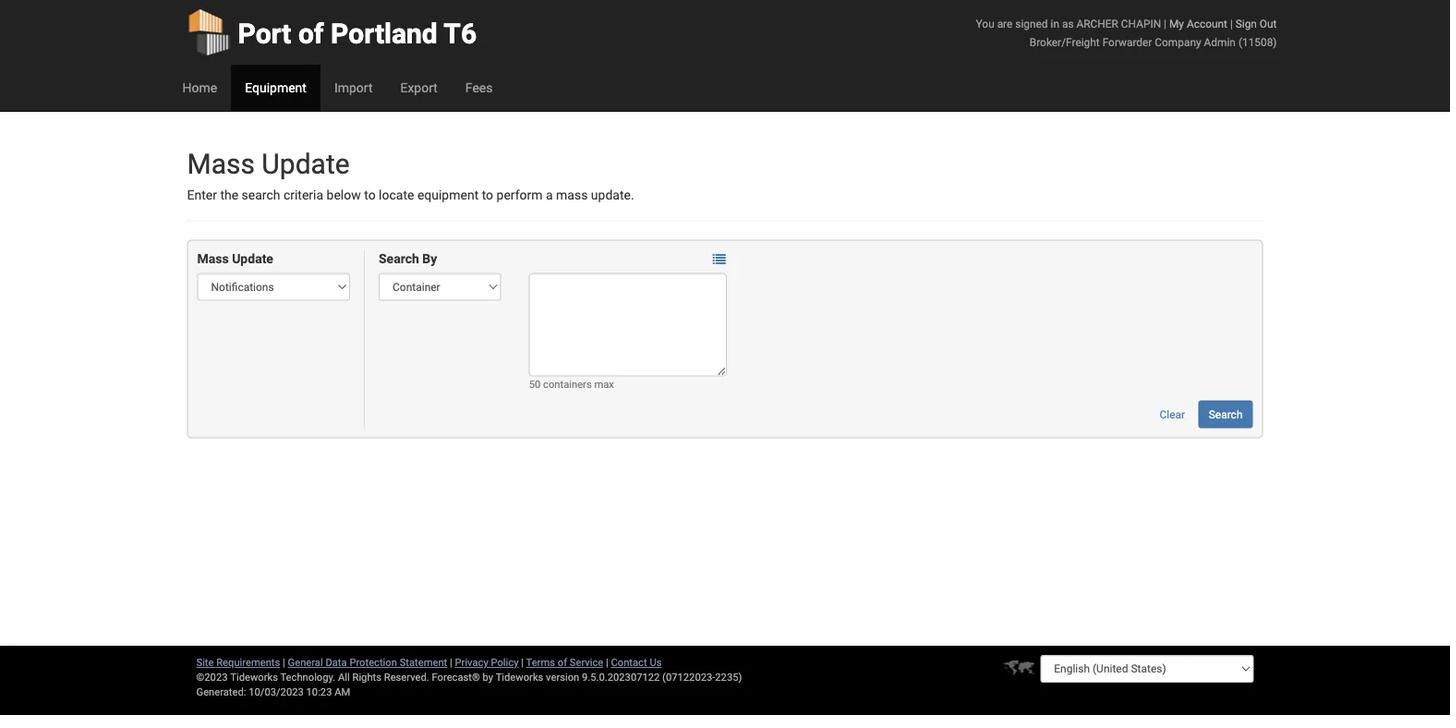 Task type: describe. For each thing, give the bounding box(es) containing it.
equipment button
[[231, 65, 320, 111]]

port of portland t6
[[238, 17, 477, 50]]

site requirements link
[[196, 656, 280, 668]]

fees
[[465, 80, 493, 95]]

1 to from the left
[[364, 188, 376, 203]]

| up forecast®
[[450, 656, 452, 668]]

portland
[[331, 17, 438, 50]]

archer
[[1077, 17, 1119, 30]]

version
[[546, 671, 579, 683]]

statement
[[400, 656, 447, 668]]

| left sign
[[1230, 17, 1233, 30]]

equipment
[[417, 188, 479, 203]]

general data protection statement link
[[288, 656, 447, 668]]

perform
[[497, 188, 543, 203]]

general
[[288, 656, 323, 668]]

a
[[546, 188, 553, 203]]

import
[[334, 80, 373, 95]]

service
[[570, 656, 603, 668]]

| left general
[[283, 656, 285, 668]]

us
[[650, 656, 662, 668]]

of inside site requirements | general data protection statement | privacy policy | terms of service | contact us ©2023 tideworks technology. all rights reserved. forecast® by tideworks version 9.5.0.202307122 (07122023-2235) generated: 10/03/2023 10:23 am
[[558, 656, 567, 668]]

search
[[242, 188, 280, 203]]

admin
[[1204, 36, 1236, 48]]

requirements
[[216, 656, 280, 668]]

update for mass update
[[232, 251, 273, 266]]

equipment
[[245, 80, 307, 95]]

containers
[[543, 378, 592, 390]]

forwarder
[[1103, 36, 1152, 48]]

import button
[[320, 65, 387, 111]]

export
[[400, 80, 438, 95]]

by
[[422, 251, 437, 266]]

my account link
[[1169, 17, 1228, 30]]

tideworks
[[496, 671, 544, 683]]

generated:
[[196, 686, 246, 698]]

10:23
[[306, 686, 332, 698]]

you
[[976, 17, 995, 30]]

mass for mass update enter the search criteria below to locate equipment to perform a mass update.
[[187, 147, 255, 180]]

t6
[[444, 17, 477, 50]]

©2023 tideworks
[[196, 671, 278, 683]]

company
[[1155, 36, 1202, 48]]

policy
[[491, 656, 519, 668]]

50
[[529, 378, 541, 390]]

sign
[[1236, 17, 1257, 30]]

export button
[[387, 65, 452, 111]]

port
[[238, 17, 291, 50]]

search button
[[1199, 400, 1253, 428]]

search by
[[379, 251, 437, 266]]

home
[[182, 80, 217, 95]]

terms
[[526, 656, 555, 668]]

contact us link
[[611, 656, 662, 668]]



Task type: locate. For each thing, give the bounding box(es) containing it.
enter
[[187, 188, 217, 203]]

10/03/2023
[[249, 686, 304, 698]]

| up the 9.5.0.202307122
[[606, 656, 609, 668]]

locate
[[379, 188, 414, 203]]

to right below
[[364, 188, 376, 203]]

of
[[298, 17, 324, 50], [558, 656, 567, 668]]

technology.
[[280, 671, 336, 683]]

out
[[1260, 17, 1277, 30]]

signed
[[1016, 17, 1048, 30]]

mass update
[[197, 251, 273, 266]]

| up tideworks
[[521, 656, 524, 668]]

clear
[[1160, 408, 1185, 421]]

reserved.
[[384, 671, 429, 683]]

privacy policy link
[[455, 656, 519, 668]]

mass for mass update
[[197, 251, 229, 266]]

mass down the enter
[[197, 251, 229, 266]]

2 to from the left
[[482, 188, 493, 203]]

protection
[[350, 656, 397, 668]]

1 vertical spatial mass
[[197, 251, 229, 266]]

by
[[483, 671, 493, 683]]

privacy
[[455, 656, 488, 668]]

0 horizontal spatial search
[[379, 251, 419, 266]]

1 vertical spatial search
[[1209, 408, 1243, 421]]

update up "criteria"
[[262, 147, 350, 180]]

max
[[594, 378, 614, 390]]

update down search
[[232, 251, 273, 266]]

update inside the 'mass update enter the search criteria below to locate equipment to perform a mass update.'
[[262, 147, 350, 180]]

update
[[262, 147, 350, 180], [232, 251, 273, 266]]

all
[[338, 671, 350, 683]]

1 horizontal spatial to
[[482, 188, 493, 203]]

2235)
[[715, 671, 742, 683]]

0 vertical spatial search
[[379, 251, 419, 266]]

search
[[379, 251, 419, 266], [1209, 408, 1243, 421]]

update.
[[591, 188, 634, 203]]

home button
[[169, 65, 231, 111]]

1 vertical spatial of
[[558, 656, 567, 668]]

1 horizontal spatial of
[[558, 656, 567, 668]]

sign out link
[[1236, 17, 1277, 30]]

0 horizontal spatial to
[[364, 188, 376, 203]]

search for search
[[1209, 408, 1243, 421]]

the
[[220, 188, 238, 203]]

update for mass update enter the search criteria below to locate equipment to perform a mass update.
[[262, 147, 350, 180]]

forecast®
[[432, 671, 480, 683]]

in
[[1051, 17, 1060, 30]]

below
[[327, 188, 361, 203]]

mass up the the
[[187, 147, 255, 180]]

show list image
[[713, 253, 726, 266]]

port of portland t6 link
[[187, 0, 477, 65]]

data
[[326, 656, 347, 668]]

1 vertical spatial update
[[232, 251, 273, 266]]

broker/freight
[[1030, 36, 1100, 48]]

search inside button
[[1209, 408, 1243, 421]]

(07122023-
[[662, 671, 715, 683]]

0 vertical spatial of
[[298, 17, 324, 50]]

clear button
[[1150, 400, 1196, 428]]

0 vertical spatial update
[[262, 147, 350, 180]]

0 vertical spatial mass
[[187, 147, 255, 180]]

0 horizontal spatial of
[[298, 17, 324, 50]]

chapin
[[1121, 17, 1161, 30]]

mass update enter the search criteria below to locate equipment to perform a mass update.
[[187, 147, 634, 203]]

are
[[997, 17, 1013, 30]]

terms of service link
[[526, 656, 603, 668]]

rights
[[352, 671, 382, 683]]

site
[[196, 656, 214, 668]]

my
[[1169, 17, 1184, 30]]

search right clear button
[[1209, 408, 1243, 421]]

9.5.0.202307122
[[582, 671, 660, 683]]

(11508)
[[1239, 36, 1277, 48]]

| left "my"
[[1164, 17, 1167, 30]]

fees button
[[452, 65, 507, 111]]

you are signed in as archer chapin | my account | sign out broker/freight forwarder company admin (11508)
[[976, 17, 1277, 48]]

mass
[[556, 188, 588, 203]]

as
[[1062, 17, 1074, 30]]

of up version
[[558, 656, 567, 668]]

to left perform
[[482, 188, 493, 203]]

am
[[335, 686, 350, 698]]

search for search by
[[379, 251, 419, 266]]

search left by at the left of the page
[[379, 251, 419, 266]]

50 containers max
[[529, 378, 614, 390]]

1 horizontal spatial search
[[1209, 408, 1243, 421]]

account
[[1187, 17, 1228, 30]]

criteria
[[284, 188, 323, 203]]

to
[[364, 188, 376, 203], [482, 188, 493, 203]]

site requirements | general data protection statement | privacy policy | terms of service | contact us ©2023 tideworks technology. all rights reserved. forecast® by tideworks version 9.5.0.202307122 (07122023-2235) generated: 10/03/2023 10:23 am
[[196, 656, 742, 698]]

contact
[[611, 656, 647, 668]]

mass inside the 'mass update enter the search criteria below to locate equipment to perform a mass update.'
[[187, 147, 255, 180]]

|
[[1164, 17, 1167, 30], [1230, 17, 1233, 30], [283, 656, 285, 668], [450, 656, 452, 668], [521, 656, 524, 668], [606, 656, 609, 668]]

of right port
[[298, 17, 324, 50]]

mass
[[187, 147, 255, 180], [197, 251, 229, 266]]

None text field
[[529, 273, 727, 376]]



Task type: vqa. For each thing, say whether or not it's contained in the screenshot.
top Mass
yes



